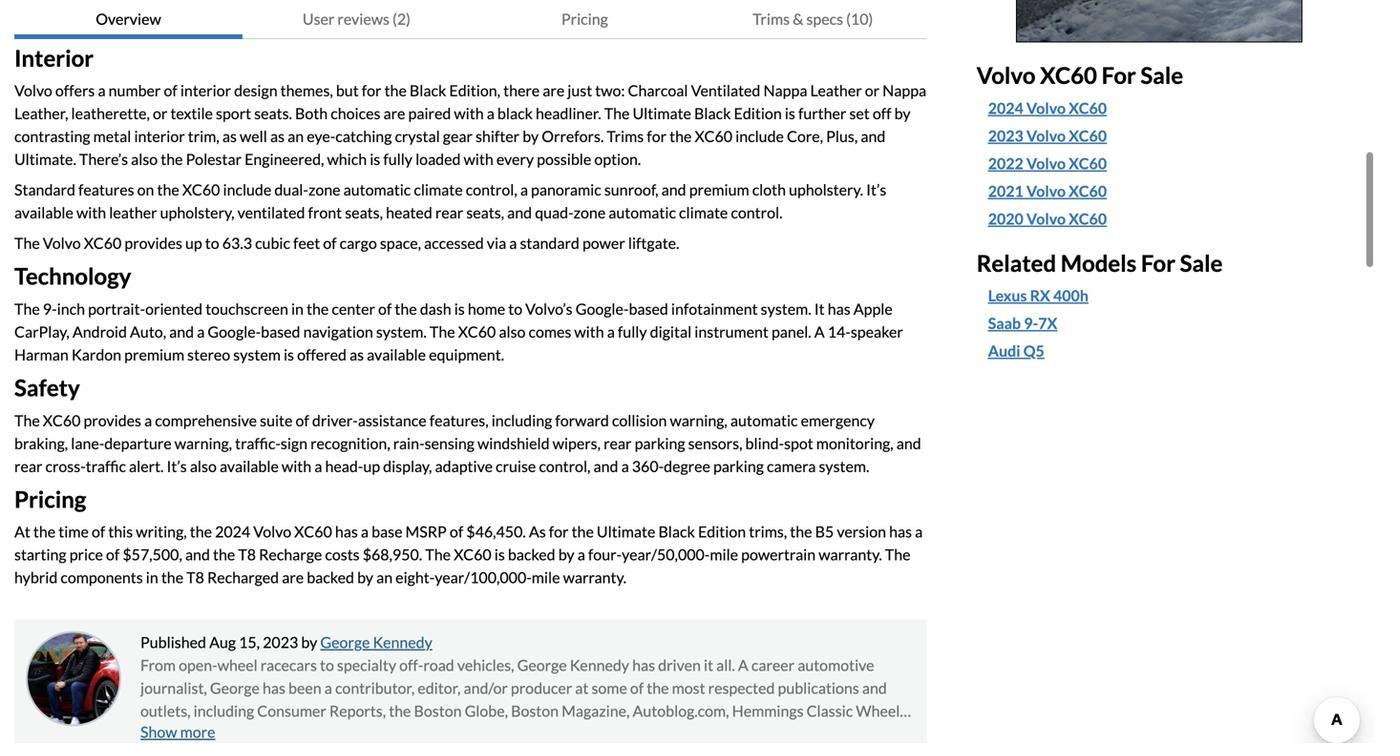 Task type: locate. For each thing, give the bounding box(es) containing it.
upholstery.
[[789, 181, 863, 199]]

edition inside volvo offers a number of interior design themes, but for the black edition, there are just two: charcoal ventilated nappa leather or nappa leather, leatherette, or textile sport seats. both choices are paired with a black headliner. the ultimate black edition is further set off by contrasting metal interior trim, as well as an eye-catching crystal gear shifter by orrefors. trims for the xc60 include core, plus, and ultimate. there's also the polestar engineered, which is fully loaded with every possible option.
[[734, 104, 782, 123]]

2 horizontal spatial available
[[367, 346, 426, 364]]

liftgate.
[[628, 234, 679, 253]]

9- up carplay,
[[43, 300, 57, 318]]

emergency
[[801, 411, 875, 430]]

and/or
[[464, 680, 508, 698]]

interior up textile at the left of page
[[180, 81, 231, 100]]

rx
[[1030, 287, 1050, 305]]

1 horizontal spatial warranty.
[[819, 546, 882, 564]]

1 horizontal spatial t8
[[238, 546, 256, 564]]

and down writing,
[[185, 546, 210, 564]]

has up costs
[[335, 523, 358, 542]]

user reviews (2) tab
[[242, 0, 471, 39]]

automatic down sunroof,
[[609, 204, 676, 222]]

rear
[[435, 204, 463, 222], [604, 434, 632, 453], [14, 457, 42, 476]]

0 horizontal spatial include
[[223, 181, 271, 199]]

0 vertical spatial an
[[288, 127, 304, 146]]

include up ventilated
[[223, 181, 271, 199]]

polestar
[[186, 150, 242, 169]]

1 vertical spatial available
[[367, 346, 426, 364]]

provides up lane-
[[84, 411, 141, 430]]

1 vertical spatial premium
[[124, 346, 184, 364]]

0 vertical spatial based
[[629, 300, 668, 318]]

system.
[[761, 300, 811, 318], [376, 323, 427, 341], [819, 457, 869, 476]]

1 vertical spatial 2023
[[263, 634, 298, 652]]

1 horizontal spatial warning,
[[670, 411, 727, 430]]

1 horizontal spatial include
[[735, 127, 784, 146]]

of left this
[[92, 523, 105, 542]]

0 horizontal spatial fully
[[383, 150, 413, 169]]

wheel
[[217, 657, 258, 675]]

for down advertisement region
[[1102, 62, 1136, 89]]

george kennedy link
[[320, 634, 432, 652]]

also down the comprehensive
[[190, 457, 217, 476]]

overview tab
[[14, 0, 242, 39]]

1 horizontal spatial trims
[[753, 10, 790, 28]]

trims up option.
[[607, 127, 644, 146]]

trims,
[[749, 523, 787, 542]]

as for interior
[[270, 127, 285, 146]]

more
[[180, 723, 215, 742]]

msrp
[[405, 523, 447, 542]]

are up crystal
[[383, 104, 405, 123]]

0 horizontal spatial for
[[362, 81, 381, 100]]

2024 up '2022'
[[988, 99, 1024, 117]]

warranty. down version
[[819, 546, 882, 564]]

pricing up just
[[561, 10, 608, 28]]

include
[[735, 127, 784, 146], [223, 181, 271, 199]]

0 vertical spatial control,
[[466, 181, 517, 199]]

1 horizontal spatial including
[[491, 411, 552, 430]]

a inside the 9-inch portrait-oriented touchscreen in the center of the dash is home to volvo's google-based infotainment system. it has apple carplay, android auto, and a google-based navigation system. the xc60 also comes with a fully digital instrument panel. a 14-speaker harman kardon premium stereo system is offered as available equipment.
[[814, 323, 825, 341]]

with inside the 9-inch portrait-oriented touchscreen in the center of the dash is home to volvo's google-based infotainment system. it has apple carplay, android auto, and a google-based navigation system. the xc60 also comes with a fully digital instrument panel. a 14-speaker harman kardon premium stereo system is offered as available equipment.
[[574, 323, 604, 341]]

base
[[372, 523, 402, 542]]

control, inside standard features on the xc60 include dual-zone automatic climate control, a panoramic sunroof, and premium cloth upholstery. it's available with leather upholstery, ventilated front seats, heated rear seats, and quad-zone automatic climate control.
[[466, 181, 517, 199]]

1 horizontal spatial kennedy
[[570, 657, 629, 675]]

provides
[[124, 234, 182, 253], [84, 411, 141, 430]]

george up specialty
[[320, 634, 370, 652]]

user reviews (2)
[[303, 10, 411, 28]]

available inside the xc60 provides a comprehensive suite of driver-assistance features, including forward collision warning, automatic emergency braking, lane-departure warning, traffic-sign recognition, rain-sensing windshield wipers, rear parking sensors, blind-spot monitoring, and rear cross-traffic alert. it's also available with a head-up display, adaptive cruise control, and a 360-degree parking camera system.
[[220, 457, 279, 476]]

9- inside the 9-inch portrait-oriented touchscreen in the center of the dash is home to volvo's google-based infotainment system. it has apple carplay, android auto, and a google-based navigation system. the xc60 also comes with a fully digital instrument panel. a 14-speaker harman kardon premium stereo system is offered as available equipment.
[[43, 300, 57, 318]]

feet
[[293, 234, 320, 253]]

0 horizontal spatial kennedy
[[373, 634, 432, 652]]

the inside the xc60 provides a comprehensive suite of driver-assistance features, including forward collision warning, automatic emergency braking, lane-departure warning, traffic-sign recognition, rain-sensing windshield wipers, rear parking sensors, blind-spot monitoring, and rear cross-traffic alert. it's also available with a head-up display, adaptive cruise control, and a 360-degree parking camera system.
[[14, 411, 40, 430]]

has right version
[[889, 523, 912, 542]]

1 horizontal spatial pricing
[[561, 10, 608, 28]]

1 vertical spatial control,
[[539, 457, 591, 476]]

0 horizontal spatial automatic
[[343, 181, 411, 199]]

volvo inside at the time of this writing, the 2024 volvo xc60 has a base msrp of $46,450. as for the ultimate black edition trims, the b5 version has a starting price of $57,500, and the t8 recharge costs $68,950. the xc60 is backed by a four-year/50,000-mile powertrain warranty. the hybrid components in the t8 recharged are backed by an eight-year/100,000-mile warranty.
[[253, 523, 291, 542]]

power
[[582, 234, 625, 253]]

up down upholstery,
[[185, 234, 202, 253]]

and down wipers,
[[593, 457, 618, 476]]

based up digital
[[629, 300, 668, 318]]

nappa up the off
[[883, 81, 926, 100]]

0 vertical spatial pricing
[[561, 10, 608, 28]]

has down racecars
[[263, 680, 285, 698]]

based up system
[[261, 323, 300, 341]]

1 vertical spatial climate
[[679, 204, 728, 222]]

1 horizontal spatial system.
[[761, 300, 811, 318]]

up inside the xc60 provides a comprehensive suite of driver-assistance features, including forward collision warning, automatic emergency braking, lane-departure warning, traffic-sign recognition, rain-sensing windshield wipers, rear parking sensors, blind-spot monitoring, and rear cross-traffic alert. it's also available with a head-up display, adaptive cruise control, and a 360-degree parking camera system.
[[363, 457, 380, 476]]

2020 volvo xc60 link
[[988, 208, 1342, 231], [988, 208, 1107, 231]]

1 vertical spatial black
[[694, 104, 731, 123]]

2 horizontal spatial automatic
[[730, 411, 798, 430]]

are
[[543, 81, 565, 100], [383, 104, 405, 123], [282, 569, 304, 587]]

automotive
[[798, 657, 874, 675]]

models
[[1061, 250, 1137, 277]]

0 horizontal spatial 2023
[[263, 634, 298, 652]]

and down the off
[[861, 127, 885, 146]]

1 vertical spatial for
[[1141, 250, 1175, 277]]

a right via
[[509, 234, 517, 253]]

1 vertical spatial rear
[[604, 434, 632, 453]]

a up stereo
[[197, 323, 205, 341]]

with down the features
[[76, 204, 106, 222]]

1 boston from the left
[[414, 702, 462, 721]]

but
[[336, 81, 359, 100]]

0 vertical spatial including
[[491, 411, 552, 430]]

1 horizontal spatial a
[[814, 323, 825, 341]]

autoblog.com,
[[633, 702, 729, 721]]

this
[[108, 523, 133, 542]]

rear for seats,
[[435, 204, 463, 222]]

interior
[[180, 81, 231, 100], [134, 127, 185, 146]]

2020 volvo xc60 link up related models for sale
[[988, 208, 1342, 231]]

for right 'as'
[[549, 523, 569, 542]]

classic
[[807, 702, 853, 721]]

edition down ventilated on the right top
[[734, 104, 782, 123]]

orrefors.
[[542, 127, 604, 146]]

2 vertical spatial george
[[210, 680, 260, 698]]

automatic up blind-
[[730, 411, 798, 430]]

ventilated
[[691, 81, 760, 100]]

version
[[837, 523, 886, 542]]

lexus rx 400h link
[[988, 285, 1089, 308]]

2023 up '2022'
[[988, 126, 1024, 145]]

the inside standard features on the xc60 include dual-zone automatic climate control, a panoramic sunroof, and premium cloth upholstery. it's available with leather upholstery, ventilated front seats, heated rear seats, and quad-zone automatic climate control.
[[157, 181, 179, 199]]

2024 inside at the time of this writing, the 2024 volvo xc60 has a base msrp of $46,450. as for the ultimate black edition trims, the b5 version has a starting price of $57,500, and the t8 recharge costs $68,950. the xc60 is backed by a four-year/50,000-mile powertrain warranty. the hybrid components in the t8 recharged are backed by an eight-year/100,000-mile warranty.
[[215, 523, 250, 542]]

as inside the 9-inch portrait-oriented touchscreen in the center of the dash is home to volvo's google-based infotainment system. it has apple carplay, android auto, and a google-based navigation system. the xc60 also comes with a fully digital instrument panel. a 14-speaker harman kardon premium stereo system is offered as available equipment.
[[350, 346, 364, 364]]

0 horizontal spatial control,
[[466, 181, 517, 199]]

0 horizontal spatial parking
[[635, 434, 685, 453]]

2023 volvo xc60 link
[[988, 125, 1342, 147], [988, 125, 1107, 147]]

1 horizontal spatial seats,
[[466, 204, 504, 222]]

1 vertical spatial up
[[363, 457, 380, 476]]

1 vertical spatial trims
[[607, 127, 644, 146]]

2 horizontal spatial also
[[499, 323, 526, 341]]

black up year/50,000-
[[658, 523, 695, 542]]

1 vertical spatial parking
[[713, 457, 764, 476]]

1 horizontal spatial nappa
[[883, 81, 926, 100]]

0 horizontal spatial for
[[1102, 62, 1136, 89]]

boston down producer
[[511, 702, 559, 721]]

writing,
[[136, 523, 187, 542]]

kennedy up some
[[570, 657, 629, 675]]

1 vertical spatial an
[[376, 569, 393, 587]]

2024 volvo xc60 link down volvo xc60 for sale on the right top of page
[[988, 97, 1107, 120]]

and left "quad-"
[[507, 204, 532, 222]]

0 horizontal spatial rear
[[14, 457, 42, 476]]

with
[[454, 104, 484, 123], [464, 150, 493, 169], [76, 204, 106, 222], [574, 323, 604, 341], [282, 457, 311, 476]]

the right writing,
[[190, 523, 212, 542]]

0 vertical spatial also
[[131, 150, 158, 169]]

backed
[[508, 546, 555, 564], [307, 569, 354, 587]]

provides down leather
[[124, 234, 182, 253]]

in inside at the time of this writing, the 2024 volvo xc60 has a base msrp of $46,450. as for the ultimate black edition trims, the b5 version has a starting price of $57,500, and the t8 recharge costs $68,950. the xc60 is backed by a four-year/50,000-mile powertrain warranty. the hybrid components in the t8 recharged are backed by an eight-year/100,000-mile warranty.
[[146, 569, 158, 587]]

headliner.
[[536, 104, 601, 123]]

1 horizontal spatial available
[[220, 457, 279, 476]]

include left core,
[[735, 127, 784, 146]]

1 horizontal spatial or
[[865, 81, 880, 100]]

0 horizontal spatial in
[[146, 569, 158, 587]]

1 horizontal spatial automatic
[[609, 204, 676, 222]]

the down $57,500,
[[161, 569, 183, 587]]

rear inside standard features on the xc60 include dual-zone automatic climate control, a panoramic sunroof, and premium cloth upholstery. it's available with leather upholstery, ventilated front seats, heated rear seats, and quad-zone automatic climate control.
[[435, 204, 463, 222]]

the left b5
[[790, 523, 812, 542]]

space,
[[380, 234, 421, 253]]

2024 inside 2024 volvo xc60 2023 volvo xc60 2022 volvo xc60 2021 volvo xc60 2020 volvo xc60
[[988, 99, 1024, 117]]

a left 14-
[[814, 323, 825, 341]]

leather,
[[14, 104, 68, 123]]

google- down touchscreen on the top left
[[208, 323, 261, 341]]

providence
[[264, 725, 340, 744]]

2023 for volvo
[[988, 126, 1024, 145]]

warranty.
[[819, 546, 882, 564], [563, 569, 626, 587]]

0 vertical spatial kennedy
[[373, 634, 432, 652]]

2 vertical spatial system.
[[819, 457, 869, 476]]

0 horizontal spatial t8
[[186, 569, 204, 587]]

kennedy inside from open-wheel racecars to specialty off-road vehicles, george kennedy has driven it all. a career automotive journalist, george has been a contributor, editor, and/or producer at some of the most respected publications and outlets, including consumer reports, the boston globe, boston magazine, autoblog.com, hemmings classic wheels, boldride.com, the providence journal, and wheelstv.
[[570, 657, 629, 675]]

an inside at the time of this writing, the 2024 volvo xc60 has a base msrp of $46,450. as for the ultimate black edition trims, the b5 version has a starting price of $57,500, and the t8 recharge costs $68,950. the xc60 is backed by a four-year/50,000-mile powertrain warranty. the hybrid components in the t8 recharged are backed by an eight-year/100,000-mile warranty.
[[376, 569, 393, 587]]

2 vertical spatial black
[[658, 523, 695, 542]]

0 vertical spatial black
[[410, 81, 446, 100]]

hemmings
[[732, 702, 804, 721]]

zone
[[308, 181, 340, 199], [574, 204, 606, 222]]

editor,
[[418, 680, 461, 698]]

1 horizontal spatial control,
[[539, 457, 591, 476]]

kennedy up off-
[[373, 634, 432, 652]]

of up textile at the left of page
[[164, 81, 177, 100]]

t8 up recharged
[[238, 546, 256, 564]]

0 vertical spatial premium
[[689, 181, 749, 199]]

front
[[308, 204, 342, 222]]

gear
[[443, 127, 473, 146]]

1 horizontal spatial fully
[[618, 323, 647, 341]]

george
[[320, 634, 370, 652], [517, 657, 567, 675], [210, 680, 260, 698]]

premium down auto,
[[124, 346, 184, 364]]

ventilated
[[237, 204, 305, 222]]

is
[[785, 104, 795, 123], [370, 150, 380, 169], [454, 300, 465, 318], [284, 346, 294, 364], [494, 546, 505, 564]]

wipers,
[[553, 434, 601, 453]]

1 horizontal spatial for
[[1141, 250, 1175, 277]]

based
[[629, 300, 668, 318], [261, 323, 300, 341]]

the inside volvo offers a number of interior design themes, but for the black edition, there are just two: charcoal ventilated nappa leather or nappa leather, leatherette, or textile sport seats. both choices are paired with a black headliner. the ultimate black edition is further set off by contrasting metal interior trim, as well as an eye-catching crystal gear shifter by orrefors. trims for the xc60 include core, plus, and ultimate. there's also the polestar engineered, which is fully loaded with every possible option.
[[604, 104, 630, 123]]

1 vertical spatial provides
[[84, 411, 141, 430]]

quad-
[[535, 204, 574, 222]]

1 vertical spatial kennedy
[[570, 657, 629, 675]]

collision
[[612, 411, 667, 430]]

navigation
[[303, 323, 373, 341]]

mile left powertrain at bottom right
[[710, 546, 738, 564]]

boston
[[414, 702, 462, 721], [511, 702, 559, 721]]

edition,
[[449, 81, 500, 100]]

the right the on
[[157, 181, 179, 199]]

0 horizontal spatial warning,
[[175, 434, 232, 453]]

climate left control.
[[679, 204, 728, 222]]

contrasting
[[14, 127, 90, 146]]

1 horizontal spatial rear
[[435, 204, 463, 222]]

is down catching
[[370, 150, 380, 169]]

1 horizontal spatial it's
[[866, 181, 886, 199]]

1 horizontal spatial google-
[[576, 300, 629, 318]]

also inside the 9-inch portrait-oriented touchscreen in the center of the dash is home to volvo's google-based infotainment system. it has apple carplay, android auto, and a google-based navigation system. the xc60 also comes with a fully digital instrument panel. a 14-speaker harman kardon premium stereo system is offered as available equipment.
[[499, 323, 526, 341]]

for for xc60
[[1102, 62, 1136, 89]]

2023 up racecars
[[263, 634, 298, 652]]

at
[[575, 680, 589, 698]]

by up the every
[[523, 127, 539, 146]]

including up windshield
[[491, 411, 552, 430]]

0 horizontal spatial backed
[[307, 569, 354, 587]]

0 vertical spatial fully
[[383, 150, 413, 169]]

to
[[205, 234, 219, 253], [508, 300, 522, 318], [320, 657, 334, 675]]

and down oriented
[[169, 323, 194, 341]]

an
[[288, 127, 304, 146], [376, 569, 393, 587]]

in
[[291, 300, 304, 318], [146, 569, 158, 587]]

1 vertical spatial mile
[[532, 569, 560, 587]]

a down the every
[[520, 181, 528, 199]]

fully left digital
[[618, 323, 647, 341]]

2022 volvo xc60 link
[[988, 152, 1342, 175], [988, 152, 1107, 175]]

tab list
[[14, 0, 927, 39]]

climate down the loaded
[[414, 181, 463, 199]]

of inside the xc60 provides a comprehensive suite of driver-assistance features, including forward collision warning, automatic emergency braking, lane-departure warning, traffic-sign recognition, rain-sensing windshield wipers, rear parking sensors, blind-spot monitoring, and rear cross-traffic alert. it's also available with a head-up display, adaptive cruise control, and a 360-degree parking camera system.
[[296, 411, 309, 430]]

is right system
[[284, 346, 294, 364]]

backed down costs
[[307, 569, 354, 587]]

a right been
[[324, 680, 332, 698]]

of inside the 9-inch portrait-oriented touchscreen in the center of the dash is home to volvo's google-based infotainment system. it has apple carplay, android auto, and a google-based navigation system. the xc60 also comes with a fully digital instrument panel. a 14-speaker harman kardon premium stereo system is offered as available equipment.
[[378, 300, 392, 318]]

of right feet
[[323, 234, 337, 253]]

1 vertical spatial automatic
[[609, 204, 676, 222]]

are left just
[[543, 81, 565, 100]]

of right center
[[378, 300, 392, 318]]

the
[[604, 104, 630, 123], [14, 234, 40, 253], [14, 300, 40, 318], [430, 323, 455, 341], [14, 411, 40, 430], [425, 546, 451, 564], [885, 546, 911, 564]]

1 vertical spatial in
[[146, 569, 158, 587]]

center
[[332, 300, 375, 318]]

or left textile at the left of page
[[153, 104, 167, 123]]

1 vertical spatial are
[[383, 104, 405, 123]]

carplay,
[[14, 323, 69, 341]]

include inside standard features on the xc60 include dual-zone automatic climate control, a panoramic sunroof, and premium cloth upholstery. it's available with leather upholstery, ventilated front seats, heated rear seats, and quad-zone automatic climate control.
[[223, 181, 271, 199]]

up down recognition,
[[363, 457, 380, 476]]

with inside standard features on the xc60 include dual-zone automatic climate control, a panoramic sunroof, and premium cloth upholstery. it's available with leather upholstery, ventilated front seats, heated rear seats, and quad-zone automatic climate control.
[[76, 204, 106, 222]]

2023 for by
[[263, 634, 298, 652]]

for right models on the top right
[[1141, 250, 1175, 277]]

of up sign
[[296, 411, 309, 430]]

0 vertical spatial rear
[[435, 204, 463, 222]]

0 horizontal spatial based
[[261, 323, 300, 341]]

costs
[[325, 546, 360, 564]]

1 horizontal spatial premium
[[689, 181, 749, 199]]

0 horizontal spatial system.
[[376, 323, 427, 341]]

instrument
[[694, 323, 769, 341]]

1 vertical spatial 2024
[[215, 523, 250, 542]]

are down recharge
[[282, 569, 304, 587]]

premium
[[689, 181, 749, 199], [124, 346, 184, 364]]

0 horizontal spatial pricing
[[14, 486, 86, 513]]

to inside from open-wheel racecars to specialty off-road vehicles, george kennedy has driven it all. a career automotive journalist, george has been a contributor, editor, and/or producer at some of the most respected publications and outlets, including consumer reports, the boston globe, boston magazine, autoblog.com, hemmings classic wheels, boldride.com, the providence journal, and wheelstv.
[[320, 657, 334, 675]]

1 vertical spatial also
[[499, 323, 526, 341]]

$68,950.
[[363, 546, 422, 564]]

an inside volvo offers a number of interior design themes, but for the black edition, there are just two: charcoal ventilated nappa leather or nappa leather, leatherette, or textile sport seats. both choices are paired with a black headliner. the ultimate black edition is further set off by contrasting metal interior trim, as well as an eye-catching crystal gear shifter by orrefors. trims for the xc60 include core, plus, and ultimate. there's also the polestar engineered, which is fully loaded with every possible option.
[[288, 127, 304, 146]]

black
[[497, 104, 533, 123]]

interior down textile at the left of page
[[134, 127, 185, 146]]

mile down 'as'
[[532, 569, 560, 587]]

rear down collision
[[604, 434, 632, 453]]

has right it
[[828, 300, 850, 318]]

2 horizontal spatial george
[[517, 657, 567, 675]]

warranty. down four-
[[563, 569, 626, 587]]

of right some
[[630, 680, 644, 698]]

including inside the xc60 provides a comprehensive suite of driver-assistance features, including forward collision warning, automatic emergency braking, lane-departure warning, traffic-sign recognition, rain-sensing windshield wipers, rear parking sensors, blind-spot monitoring, and rear cross-traffic alert. it's also available with a head-up display, adaptive cruise control, and a 360-degree parking camera system.
[[491, 411, 552, 430]]

also inside the xc60 provides a comprehensive suite of driver-assistance features, including forward collision warning, automatic emergency braking, lane-departure warning, traffic-sign recognition, rain-sensing windshield wipers, rear parking sensors, blind-spot monitoring, and rear cross-traffic alert. it's also available with a head-up display, adaptive cruise control, and a 360-degree parking camera system.
[[190, 457, 217, 476]]

parking up 360- on the bottom of the page
[[635, 434, 685, 453]]

1 vertical spatial include
[[223, 181, 271, 199]]

offers
[[55, 81, 95, 100]]

1 horizontal spatial as
[[270, 127, 285, 146]]

0 vertical spatial 2023
[[988, 126, 1024, 145]]

from open-wheel racecars to specialty off-road vehicles, george kennedy has driven it all. a career automotive journalist, george has been a contributor, editor, and/or producer at some of the most respected publications and outlets, including consumer reports, the boston globe, boston magazine, autoblog.com, hemmings classic wheels, boldride.com, the providence journal, and wheelstv.
[[140, 657, 910, 744]]

consumer
[[257, 702, 326, 721]]

the up technology
[[14, 234, 40, 253]]

a inside from open-wheel racecars to specialty off-road vehicles, george kennedy has driven it all. a career automotive journalist, george has been a contributor, editor, and/or producer at some of the most respected publications and outlets, including consumer reports, the boston globe, boston magazine, autoblog.com, hemmings classic wheels, boldride.com, the providence journal, and wheelstv.
[[738, 657, 748, 675]]

rear for parking
[[604, 434, 632, 453]]

sign
[[281, 434, 307, 453]]

0 vertical spatial george
[[320, 634, 370, 652]]

2020
[[988, 209, 1024, 228]]

0 vertical spatial google-
[[576, 300, 629, 318]]

for right but
[[362, 81, 381, 100]]

the up carplay,
[[14, 300, 40, 318]]

heated
[[386, 204, 432, 222]]

0 horizontal spatial google-
[[208, 323, 261, 341]]

&
[[793, 10, 803, 28]]

parking
[[635, 434, 685, 453], [713, 457, 764, 476]]

9- inside lexus rx 400h saab 9-7x audi q5
[[1024, 314, 1038, 333]]

touchscreen
[[205, 300, 288, 318]]

2024 volvo xc60 2023 volvo xc60 2022 volvo xc60 2021 volvo xc60 2020 volvo xc60
[[988, 99, 1107, 228]]

to left 63.3
[[205, 234, 219, 253]]

0 vertical spatial a
[[814, 323, 825, 341]]

for down charcoal
[[647, 127, 667, 146]]

xc60 inside the xc60 provides a comprehensive suite of driver-assistance features, including forward collision warning, automatic emergency braking, lane-departure warning, traffic-sign recognition, rain-sensing windshield wipers, rear parking sensors, blind-spot monitoring, and rear cross-traffic alert. it's also available with a head-up display, adaptive cruise control, and a 360-degree parking camera system.
[[43, 411, 81, 430]]

of down this
[[106, 546, 120, 564]]

also inside volvo offers a number of interior design themes, but for the black edition, there are just two: charcoal ventilated nappa leather or nappa leather, leatherette, or textile sport seats. both choices are paired with a black headliner. the ultimate black edition is further set off by contrasting metal interior trim, as well as an eye-catching crystal gear shifter by orrefors. trims for the xc60 include core, plus, and ultimate. there's also the polestar engineered, which is fully loaded with every possible option.
[[131, 150, 158, 169]]

1 horizontal spatial climate
[[679, 204, 728, 222]]

for for models
[[1141, 250, 1175, 277]]

2024 up recharged
[[215, 523, 250, 542]]

2023 inside 2024 volvo xc60 2023 volvo xc60 2022 volvo xc60 2021 volvo xc60 2020 volvo xc60
[[988, 126, 1024, 145]]

0 vertical spatial or
[[865, 81, 880, 100]]

1 horizontal spatial 9-
[[1024, 314, 1038, 333]]

0 horizontal spatial are
[[282, 569, 304, 587]]

1 horizontal spatial zone
[[574, 204, 606, 222]]

2 horizontal spatial system.
[[819, 457, 869, 476]]

2024 volvo xc60 link
[[988, 97, 1342, 120], [988, 97, 1107, 120]]

1 horizontal spatial 2024
[[988, 99, 1024, 117]]

head-
[[325, 457, 363, 476]]

trims inside volvo offers a number of interior design themes, but for the black edition, there are just two: charcoal ventilated nappa leather or nappa leather, leatherette, or textile sport seats. both choices are paired with a black headliner. the ultimate black edition is further set off by contrasting metal interior trim, as well as an eye-catching crystal gear shifter by orrefors. trims for the xc60 include core, plus, and ultimate. there's also the polestar engineered, which is fully loaded with every possible option.
[[607, 127, 644, 146]]



Task type: describe. For each thing, give the bounding box(es) containing it.
are inside at the time of this writing, the 2024 volvo xc60 has a base msrp of $46,450. as for the ultimate black edition trims, the b5 version has a starting price of $57,500, and the t8 recharge costs $68,950. the xc60 is backed by a four-year/50,000-mile powertrain warranty. the hybrid components in the t8 recharged are backed by an eight-year/100,000-mile warranty.
[[282, 569, 304, 587]]

pricing tab
[[471, 0, 699, 39]]

plus,
[[826, 127, 858, 146]]

powertrain
[[741, 546, 816, 564]]

2 vertical spatial rear
[[14, 457, 42, 476]]

cubic
[[255, 234, 290, 253]]

360-
[[632, 457, 664, 476]]

a left four-
[[577, 546, 585, 564]]

0 vertical spatial to
[[205, 234, 219, 253]]

ultimate inside at the time of this writing, the 2024 volvo xc60 has a base msrp of $46,450. as for the ultimate black edition trims, the b5 version has a starting price of $57,500, and the t8 recharge costs $68,950. the xc60 is backed by a four-year/50,000-mile powertrain warranty. the hybrid components in the t8 recharged are backed by an eight-year/100,000-mile warranty.
[[597, 523, 655, 542]]

premium inside the 9-inch portrait-oriented touchscreen in the center of the dash is home to volvo's google-based infotainment system. it has apple carplay, android auto, and a google-based navigation system. the xc60 also comes with a fully digital instrument panel. a 14-speaker harman kardon premium stereo system is offered as available equipment.
[[124, 346, 184, 364]]

for inside at the time of this writing, the 2024 volvo xc60 has a base msrp of $46,450. as for the ultimate black edition trims, the b5 version has a starting price of $57,500, and the t8 recharge costs $68,950. the xc60 is backed by a four-year/50,000-mile powertrain warranty. the hybrid components in the t8 recharged are backed by an eight-year/100,000-mile warranty.
[[549, 523, 569, 542]]

and inside at the time of this writing, the 2024 volvo xc60 has a base msrp of $46,450. as for the ultimate black edition trims, the b5 version has a starting price of $57,500, and the t8 recharge costs $68,950. the xc60 is backed by a four-year/50,000-mile powertrain warranty. the hybrid components in the t8 recharged are backed by an eight-year/100,000-mile warranty.
[[185, 546, 210, 564]]

available inside standard features on the xc60 include dual-zone automatic climate control, a panoramic sunroof, and premium cloth upholstery. it's available with leather upholstery, ventilated front seats, heated rear seats, and quad-zone automatic climate control.
[[14, 204, 73, 222]]

metal
[[93, 127, 131, 146]]

a up shifter
[[487, 104, 494, 123]]

infotainment
[[671, 300, 758, 318]]

equipment.
[[429, 346, 504, 364]]

$57,500,
[[123, 546, 182, 564]]

a left digital
[[607, 323, 615, 341]]

publications
[[778, 680, 859, 698]]

driver-
[[312, 411, 358, 430]]

the down contributor, on the bottom left of the page
[[389, 702, 411, 721]]

set
[[849, 104, 870, 123]]

1 horizontal spatial george
[[320, 634, 370, 652]]

0 vertical spatial backed
[[508, 546, 555, 564]]

2024 volvo xc60 link down advertisement region
[[988, 97, 1342, 120]]

it's inside standard features on the xc60 include dual-zone automatic climate control, a panoramic sunroof, and premium cloth upholstery. it's available with leather upholstery, ventilated front seats, heated rear seats, and quad-zone automatic climate control.
[[866, 181, 886, 199]]

wheelstv.
[[427, 725, 499, 744]]

seats.
[[254, 104, 292, 123]]

offered
[[297, 346, 347, 364]]

eye-
[[307, 127, 335, 146]]

trim,
[[188, 127, 219, 146]]

eight-
[[396, 569, 435, 587]]

0 horizontal spatial zone
[[308, 181, 340, 199]]

0 vertical spatial parking
[[635, 434, 685, 453]]

the down consumer on the left bottom of page
[[239, 725, 261, 744]]

both
[[295, 104, 328, 123]]

ultimate inside volvo offers a number of interior design themes, but for the black edition, there are just two: charcoal ventilated nappa leather or nappa leather, leatherette, or textile sport seats. both choices are paired with a black headliner. the ultimate black edition is further set off by contrasting metal interior trim, as well as an eye-catching crystal gear shifter by orrefors. trims for the xc60 include core, plus, and ultimate. there's also the polestar engineered, which is fully loaded with every possible option.
[[633, 104, 691, 123]]

the left most
[[647, 680, 669, 698]]

it's inside the xc60 provides a comprehensive suite of driver-assistance features, including forward collision warning, automatic emergency braking, lane-departure warning, traffic-sign recognition, rain-sensing windshield wipers, rear parking sensors, blind-spot monitoring, and rear cross-traffic alert. it's also available with a head-up display, adaptive cruise control, and a 360-degree parking camera system.
[[167, 457, 187, 476]]

(10)
[[846, 10, 873, 28]]

the up recharged
[[213, 546, 235, 564]]

by up racecars
[[301, 634, 317, 652]]

the right but
[[384, 81, 407, 100]]

the left dash
[[395, 300, 417, 318]]

which
[[327, 150, 367, 169]]

2 nappa from the left
[[883, 81, 926, 100]]

trims & specs (10) tab
[[699, 0, 927, 39]]

with down shifter
[[464, 150, 493, 169]]

1 horizontal spatial parking
[[713, 457, 764, 476]]

of inside from open-wheel racecars to specialty off-road vehicles, george kennedy has driven it all. a career automotive journalist, george has been a contributor, editor, and/or producer at some of the most respected publications and outlets, including consumer reports, the boston globe, boston magazine, autoblog.com, hemmings classic wheels, boldride.com, the providence journal, and wheelstv.
[[630, 680, 644, 698]]

been
[[288, 680, 321, 698]]

1 horizontal spatial based
[[629, 300, 668, 318]]

reviews
[[337, 10, 390, 28]]

1 vertical spatial warranty.
[[563, 569, 626, 587]]

saab
[[988, 314, 1021, 333]]

7x
[[1038, 314, 1057, 333]]

traffic-
[[235, 434, 281, 453]]

fully inside the 9-inch portrait-oriented touchscreen in the center of the dash is home to volvo's google-based infotainment system. it has apple carplay, android auto, and a google-based navigation system. the xc60 also comes with a fully digital instrument panel. a 14-speaker harman kardon premium stereo system is offered as available equipment.
[[618, 323, 647, 341]]

0 horizontal spatial george
[[210, 680, 260, 698]]

to inside the 9-inch portrait-oriented touchscreen in the center of the dash is home to volvo's google-based infotainment system. it has apple carplay, android auto, and a google-based navigation system. the xc60 also comes with a fully digital instrument panel. a 14-speaker harman kardon premium stereo system is offered as available equipment.
[[508, 300, 522, 318]]

a right version
[[915, 523, 923, 542]]

some
[[592, 680, 627, 698]]

a left the head-
[[314, 457, 322, 476]]

the xc60 provides a comprehensive suite of driver-assistance features, including forward collision warning, automatic emergency braking, lane-departure warning, traffic-sign recognition, rain-sensing windshield wipers, rear parking sensors, blind-spot monitoring, and rear cross-traffic alert. it's also available with a head-up display, adaptive cruise control, and a 360-degree parking camera system.
[[14, 411, 921, 476]]

1 vertical spatial interior
[[134, 127, 185, 146]]

number
[[109, 81, 161, 100]]

is right dash
[[454, 300, 465, 318]]

0 horizontal spatial mile
[[532, 569, 560, 587]]

vehicles,
[[457, 657, 514, 675]]

1 horizontal spatial are
[[383, 104, 405, 123]]

trims & specs (10)
[[753, 10, 873, 28]]

comprehensive
[[155, 411, 257, 430]]

of right msrp
[[450, 523, 463, 542]]

provides inside the xc60 provides a comprehensive suite of driver-assistance features, including forward collision warning, automatic emergency braking, lane-departure warning, traffic-sign recognition, rain-sensing windshield wipers, rear parking sensors, blind-spot monitoring, and rear cross-traffic alert. it's also available with a head-up display, adaptive cruise control, and a 360-degree parking camera system.
[[84, 411, 141, 430]]

paired
[[408, 104, 451, 123]]

the right at
[[33, 523, 56, 542]]

a inside standard features on the xc60 include dual-zone automatic climate control, a panoramic sunroof, and premium cloth upholstery. it's available with leather upholstery, ventilated front seats, heated rear seats, and quad-zone automatic climate control.
[[520, 181, 528, 199]]

sensing
[[425, 434, 475, 453]]

tab list containing overview
[[14, 0, 927, 39]]

the up four-
[[572, 523, 594, 542]]

is up core,
[[785, 104, 795, 123]]

off-
[[399, 657, 423, 675]]

0 vertical spatial interior
[[180, 81, 231, 100]]

assistance
[[358, 411, 426, 430]]

a left 360- on the bottom of the page
[[621, 457, 629, 476]]

2021
[[988, 182, 1024, 200]]

fully inside volvo offers a number of interior design themes, but for the black edition, there are just two: charcoal ventilated nappa leather or nappa leather, leatherette, or textile sport seats. both choices are paired with a black headliner. the ultimate black edition is further set off by contrasting metal interior trim, as well as an eye-catching crystal gear shifter by orrefors. trims for the xc60 include core, plus, and ultimate. there's also the polestar engineered, which is fully loaded with every possible option.
[[383, 150, 413, 169]]

b5
[[815, 523, 834, 542]]

0 vertical spatial automatic
[[343, 181, 411, 199]]

xc60 inside standard features on the xc60 include dual-zone automatic climate control, a panoramic sunroof, and premium cloth upholstery. it's available with leather upholstery, ventilated front seats, heated rear seats, and quad-zone automatic climate control.
[[182, 181, 220, 199]]

hybrid
[[14, 569, 58, 587]]

and right sunroof,
[[661, 181, 686, 199]]

sale for volvo xc60 for sale
[[1141, 62, 1183, 89]]

1 vertical spatial google-
[[208, 323, 261, 341]]

in inside the 9-inch portrait-oriented touchscreen in the center of the dash is home to volvo's google-based infotainment system. it has apple carplay, android auto, and a google-based navigation system. the xc60 also comes with a fully digital instrument panel. a 14-speaker harman kardon premium stereo system is offered as available equipment.
[[291, 300, 304, 318]]

available inside the 9-inch portrait-oriented touchscreen in the center of the dash is home to volvo's google-based infotainment system. it has apple carplay, android auto, and a google-based navigation system. the xc60 also comes with a fully digital instrument panel. a 14-speaker harman kardon premium stereo system is offered as available equipment.
[[367, 346, 426, 364]]

include inside volvo offers a number of interior design themes, but for the black edition, there are just two: charcoal ventilated nappa leather or nappa leather, leatherette, or textile sport seats. both choices are paired with a black headliner. the ultimate black edition is further set off by contrasting metal interior trim, as well as an eye-catching crystal gear shifter by orrefors. trims for the xc60 include core, plus, and ultimate. there's also the polestar engineered, which is fully loaded with every possible option.
[[735, 127, 784, 146]]

traffic
[[86, 457, 126, 476]]

1 vertical spatial george
[[517, 657, 567, 675]]

user
[[303, 10, 335, 28]]

1 vertical spatial based
[[261, 323, 300, 341]]

two:
[[595, 81, 625, 100]]

control, inside the xc60 provides a comprehensive suite of driver-assistance features, including forward collision warning, automatic emergency braking, lane-departure warning, traffic-sign recognition, rain-sensing windshield wipers, rear parking sensors, blind-spot monitoring, and rear cross-traffic alert. it's also available with a head-up display, adaptive cruise control, and a 360-degree parking camera system.
[[539, 457, 591, 476]]

forward
[[555, 411, 609, 430]]

a left base
[[361, 523, 369, 542]]

lexus
[[988, 287, 1027, 305]]

the down version
[[885, 546, 911, 564]]

xc60 inside the 9-inch portrait-oriented touchscreen in the center of the dash is home to volvo's google-based infotainment system. it has apple carplay, android auto, and a google-based navigation system. the xc60 also comes with a fully digital instrument panel. a 14-speaker harman kardon premium stereo system is offered as available equipment.
[[458, 323, 496, 341]]

1 vertical spatial system.
[[376, 323, 427, 341]]

by right the off
[[894, 104, 911, 123]]

a up leatherette,
[[98, 81, 106, 100]]

monitoring,
[[816, 434, 894, 453]]

2 seats, from the left
[[466, 204, 504, 222]]

0 vertical spatial climate
[[414, 181, 463, 199]]

the down charcoal
[[670, 127, 692, 146]]

pricing inside tab
[[561, 10, 608, 28]]

the down dash
[[430, 323, 455, 341]]

stereo
[[187, 346, 230, 364]]

0 horizontal spatial up
[[185, 234, 202, 253]]

the up navigation
[[307, 300, 329, 318]]

sale for related models for sale
[[1180, 250, 1223, 277]]

1 vertical spatial for
[[647, 127, 667, 146]]

on
[[137, 181, 154, 199]]

shifter
[[476, 127, 520, 146]]

open-
[[179, 657, 217, 675]]

racecars
[[261, 657, 317, 675]]

panoramic
[[531, 181, 601, 199]]

0 vertical spatial warranty.
[[819, 546, 882, 564]]

saab 9-7x link
[[988, 312, 1057, 335]]

home
[[468, 300, 505, 318]]

0 horizontal spatial as
[[222, 127, 237, 146]]

spot
[[784, 434, 813, 453]]

globe,
[[465, 702, 508, 721]]

via
[[487, 234, 506, 253]]

14-
[[828, 323, 851, 341]]

0 vertical spatial system.
[[761, 300, 811, 318]]

advertisement region
[[1016, 0, 1302, 43]]

is inside at the time of this writing, the 2024 volvo xc60 has a base msrp of $46,450. as for the ultimate black edition trims, the b5 version has a starting price of $57,500, and the t8 recharge costs $68,950. the xc60 is backed by a four-year/50,000-mile powertrain warranty. the hybrid components in the t8 recharged are backed by an eight-year/100,000-mile warranty.
[[494, 546, 505, 564]]

themes,
[[280, 81, 333, 100]]

and right journal,
[[399, 725, 424, 744]]

respected
[[708, 680, 775, 698]]

and up the wheels,
[[862, 680, 887, 698]]

show
[[140, 723, 177, 742]]

most
[[672, 680, 705, 698]]

recharge
[[259, 546, 322, 564]]

audi q5 link
[[988, 340, 1044, 363]]

kardon
[[72, 346, 121, 364]]

with down edition,
[[454, 104, 484, 123]]

by down costs
[[357, 569, 373, 587]]

system
[[233, 346, 281, 364]]

with inside the xc60 provides a comprehensive suite of driver-assistance features, including forward collision warning, automatic emergency braking, lane-departure warning, traffic-sign recognition, rain-sensing windshield wipers, rear parking sensors, blind-spot monitoring, and rear cross-traffic alert. it's also available with a head-up display, adaptive cruise control, and a 360-degree parking camera system.
[[282, 457, 311, 476]]

portrait-
[[88, 300, 145, 318]]

has left driven
[[632, 657, 655, 675]]

and right monitoring,
[[896, 434, 921, 453]]

standard features on the xc60 include dual-zone automatic climate control, a panoramic sunroof, and premium cloth upholstery. it's available with leather upholstery, ventilated front seats, heated rear seats, and quad-zone automatic climate control.
[[14, 181, 886, 222]]

black inside at the time of this writing, the 2024 volvo xc60 has a base msrp of $46,450. as for the ultimate black edition trims, the b5 version has a starting price of $57,500, and the t8 recharge costs $68,950. the xc60 is backed by a four-year/50,000-mile powertrain warranty. the hybrid components in the t8 recharged are backed by an eight-year/100,000-mile warranty.
[[658, 523, 695, 542]]

by left four-
[[558, 546, 574, 564]]

0 vertical spatial provides
[[124, 234, 182, 253]]

leatherette,
[[71, 104, 150, 123]]

of inside volvo offers a number of interior design themes, but for the black edition, there are just two: charcoal ventilated nappa leather or nappa leather, leatherette, or textile sport seats. both choices are paired with a black headliner. the ultimate black edition is further set off by contrasting metal interior trim, as well as an eye-catching crystal gear shifter by orrefors. trims for the xc60 include core, plus, and ultimate. there's also the polestar engineered, which is fully loaded with every possible option.
[[164, 81, 177, 100]]

system. inside the xc60 provides a comprehensive suite of driver-assistance features, including forward collision warning, automatic emergency braking, lane-departure warning, traffic-sign recognition, rain-sensing windshield wipers, rear parking sensors, blind-spot monitoring, and rear cross-traffic alert. it's also available with a head-up display, adaptive cruise control, and a 360-degree parking camera system.
[[819, 457, 869, 476]]

the down msrp
[[425, 546, 451, 564]]

a inside from open-wheel racecars to specialty off-road vehicles, george kennedy has driven it all. a career automotive journalist, george has been a contributor, editor, and/or producer at some of the most respected publications and outlets, including consumer reports, the boston globe, boston magazine, autoblog.com, hemmings classic wheels, boldride.com, the providence journal, and wheelstv.
[[324, 680, 332, 698]]

auto,
[[130, 323, 166, 341]]

as
[[529, 523, 546, 542]]

1 vertical spatial pricing
[[14, 486, 86, 513]]

aug
[[209, 634, 236, 652]]

0 vertical spatial t8
[[238, 546, 256, 564]]

has inside the 9-inch portrait-oriented touchscreen in the center of the dash is home to volvo's google-based infotainment system. it has apple carplay, android auto, and a google-based navigation system. the xc60 also comes with a fully digital instrument panel. a 14-speaker harman kardon premium stereo system is offered as available equipment.
[[828, 300, 850, 318]]

digital
[[650, 323, 692, 341]]

upholstery,
[[160, 204, 234, 222]]

edition inside at the time of this writing, the 2024 volvo xc60 has a base msrp of $46,450. as for the ultimate black edition trims, the b5 version has a starting price of $57,500, and the t8 recharge costs $68,950. the xc60 is backed by a four-year/50,000-mile powertrain warranty. the hybrid components in the t8 recharged are backed by an eight-year/100,000-mile warranty.
[[698, 523, 746, 542]]

audi
[[988, 342, 1020, 361]]

specs
[[806, 10, 843, 28]]

design
[[234, 81, 277, 100]]

and inside volvo offers a number of interior design themes, but for the black edition, there are just two: charcoal ventilated nappa leather or nappa leather, leatherette, or textile sport seats. both choices are paired with a black headliner. the ultimate black edition is further set off by contrasting metal interior trim, as well as an eye-catching crystal gear shifter by orrefors. trims for the xc60 include core, plus, and ultimate. there's also the polestar engineered, which is fully loaded with every possible option.
[[861, 127, 885, 146]]

volvo inside volvo offers a number of interior design themes, but for the black edition, there are just two: charcoal ventilated nappa leather or nappa leather, leatherette, or textile sport seats. both choices are paired with a black headliner. the ultimate black edition is further set off by contrasting metal interior trim, as well as an eye-catching crystal gear shifter by orrefors. trims for the xc60 include core, plus, and ultimate. there's also the polestar engineered, which is fully loaded with every possible option.
[[14, 81, 52, 100]]

and inside the 9-inch portrait-oriented touchscreen in the center of the dash is home to volvo's google-based infotainment system. it has apple carplay, android auto, and a google-based navigation system. the xc60 also comes with a fully digital instrument panel. a 14-speaker harman kardon premium stereo system is offered as available equipment.
[[169, 323, 194, 341]]

0 horizontal spatial or
[[153, 104, 167, 123]]

dash
[[420, 300, 451, 318]]

xc60 inside volvo offers a number of interior design themes, but for the black edition, there are just two: charcoal ventilated nappa leather or nappa leather, leatherette, or textile sport seats. both choices are paired with a black headliner. the ultimate black edition is further set off by contrasting metal interior trim, as well as an eye-catching crystal gear shifter by orrefors. trims for the xc60 include core, plus, and ultimate. there's also the polestar engineered, which is fully loaded with every possible option.
[[695, 127, 732, 146]]

core,
[[787, 127, 823, 146]]

2020 volvo xc60 link down 2021 at the top of the page
[[988, 208, 1107, 231]]

as for touchscreen
[[350, 346, 364, 364]]

1 nappa from the left
[[763, 81, 807, 100]]

there's
[[79, 150, 128, 169]]

degree
[[664, 457, 710, 476]]

1 seats, from the left
[[345, 204, 383, 222]]

cloth
[[752, 181, 786, 199]]

2 horizontal spatial are
[[543, 81, 565, 100]]

trims inside tab
[[753, 10, 790, 28]]

premium inside standard features on the xc60 include dual-zone automatic climate control, a panoramic sunroof, and premium cloth upholstery. it's available with leather upholstery, ventilated front seats, heated rear seats, and quad-zone automatic climate control.
[[689, 181, 749, 199]]

including inside from open-wheel racecars to specialty off-road vehicles, george kennedy has driven it all. a career automotive journalist, george has been a contributor, editor, and/or producer at some of the most respected publications and outlets, including consumer reports, the boston globe, boston magazine, autoblog.com, hemmings classic wheels, boldride.com, the providence journal, and wheelstv.
[[193, 702, 254, 721]]

the volvo xc60 provides up to 63.3 cubic feet of cargo space, accessed via a standard power liftgate.
[[14, 234, 679, 253]]

0 vertical spatial mile
[[710, 546, 738, 564]]

ultimate.
[[14, 150, 76, 169]]

driven
[[658, 657, 701, 675]]

at the time of this writing, the 2024 volvo xc60 has a base msrp of $46,450. as for the ultimate black edition trims, the b5 version has a starting price of $57,500, and the t8 recharge costs $68,950. the xc60 is backed by a four-year/50,000-mile powertrain warranty. the hybrid components in the t8 recharged are backed by an eight-year/100,000-mile warranty.
[[14, 523, 923, 587]]

the left polestar
[[161, 150, 183, 169]]

a up departure
[[144, 411, 152, 430]]

automatic inside the xc60 provides a comprehensive suite of driver-assistance features, including forward collision warning, automatic emergency braking, lane-departure warning, traffic-sign recognition, rain-sensing windshield wipers, rear parking sensors, blind-spot monitoring, and rear cross-traffic alert. it's also available with a head-up display, adaptive cruise control, and a 360-degree parking camera system.
[[730, 411, 798, 430]]

2 boston from the left
[[511, 702, 559, 721]]



Task type: vqa. For each thing, say whether or not it's contained in the screenshot.
right Pricing
yes



